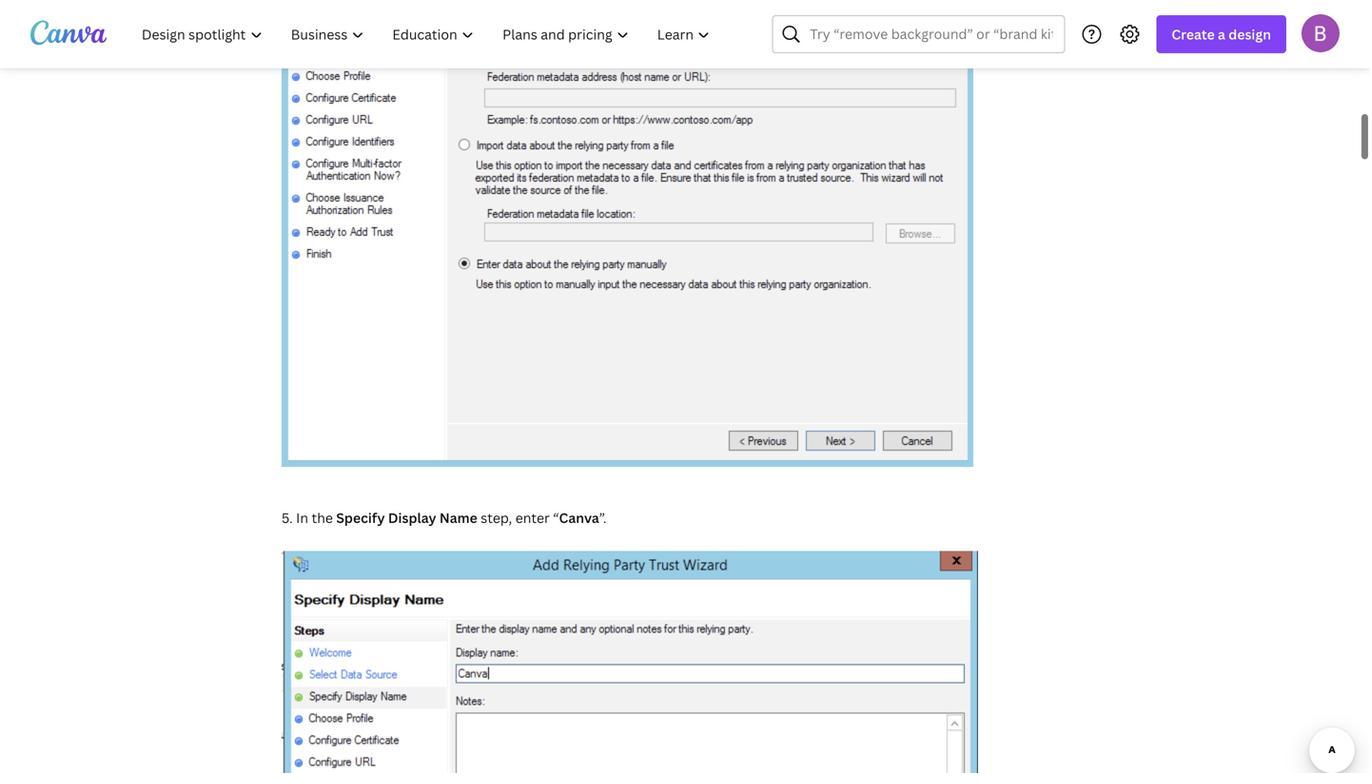 Task type: locate. For each thing, give the bounding box(es) containing it.
canva
[[559, 509, 599, 527]]

Try "remove background" or "brand kit" search field
[[810, 16, 1053, 52]]

design
[[1229, 25, 1271, 43]]

create a design
[[1172, 25, 1271, 43]]

in
[[296, 509, 308, 527]]

the
[[312, 509, 333, 527]]

5.
[[282, 509, 293, 527]]

a
[[1218, 25, 1225, 43]]

display
[[388, 509, 436, 527]]



Task type: vqa. For each thing, say whether or not it's contained in the screenshot.
Brand button
no



Task type: describe. For each thing, give the bounding box(es) containing it.
enter
[[515, 509, 550, 527]]

specify
[[336, 509, 385, 527]]

create a design button
[[1156, 15, 1286, 53]]

top level navigation element
[[129, 15, 726, 53]]

create
[[1172, 25, 1215, 43]]

step,
[[481, 509, 512, 527]]

"
[[553, 509, 559, 527]]

".
[[599, 509, 607, 527]]

bob builder image
[[1302, 14, 1340, 52]]

5. in the specify display name step, enter " canva ".
[[282, 509, 607, 527]]

name
[[439, 509, 477, 527]]



